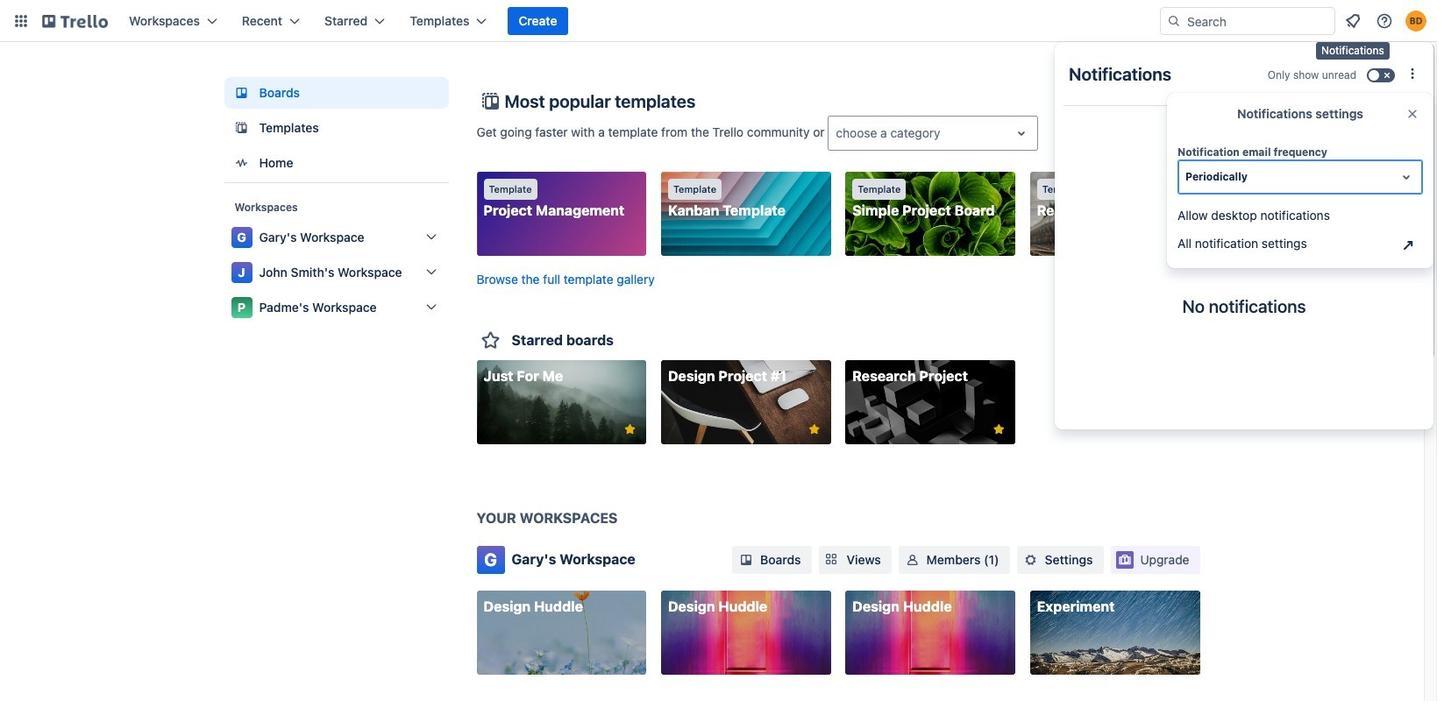 Task type: vqa. For each thing, say whether or not it's contained in the screenshot.
sm icon
yes



Task type: describe. For each thing, give the bounding box(es) containing it.
board image
[[231, 82, 252, 104]]

search image
[[1168, 14, 1182, 28]]

template board image
[[231, 118, 252, 139]]

home image
[[231, 153, 252, 174]]

close popover image
[[1406, 107, 1420, 121]]

primary element
[[0, 0, 1438, 42]]

click to unstar this board. it will be removed from your starred list. image
[[807, 421, 823, 437]]

barb dwyer (barbdwyer3) image
[[1406, 11, 1427, 32]]

1 sm image from the left
[[738, 552, 755, 569]]

Search field
[[1182, 9, 1335, 33]]

2 click to unstar this board. it will be removed from your starred list. image from the left
[[991, 421, 1007, 437]]



Task type: locate. For each thing, give the bounding box(es) containing it.
back to home image
[[42, 7, 108, 35]]

2 sm image from the left
[[904, 552, 922, 569]]

3 sm image from the left
[[1022, 552, 1040, 569]]

0 horizontal spatial click to unstar this board. it will be removed from your starred list. image
[[622, 421, 638, 437]]

2 horizontal spatial sm image
[[1022, 552, 1040, 569]]

1 horizontal spatial click to unstar this board. it will be removed from your starred list. image
[[991, 421, 1007, 437]]

0 horizontal spatial sm image
[[738, 552, 755, 569]]

taco image
[[1198, 152, 1292, 268]]

open image
[[1396, 167, 1418, 188]]

open image
[[1012, 123, 1033, 144]]

tooltip
[[1317, 42, 1390, 60]]

click to unstar this board. it will be removed from your starred list. image
[[622, 421, 638, 437], [991, 421, 1007, 437]]

1 horizontal spatial sm image
[[904, 552, 922, 569]]

0 notifications image
[[1343, 11, 1364, 32]]

sm image
[[738, 552, 755, 569], [904, 552, 922, 569], [1022, 552, 1040, 569]]

open information menu image
[[1376, 12, 1394, 30]]

1 click to unstar this board. it will be removed from your starred list. image from the left
[[622, 421, 638, 437]]



